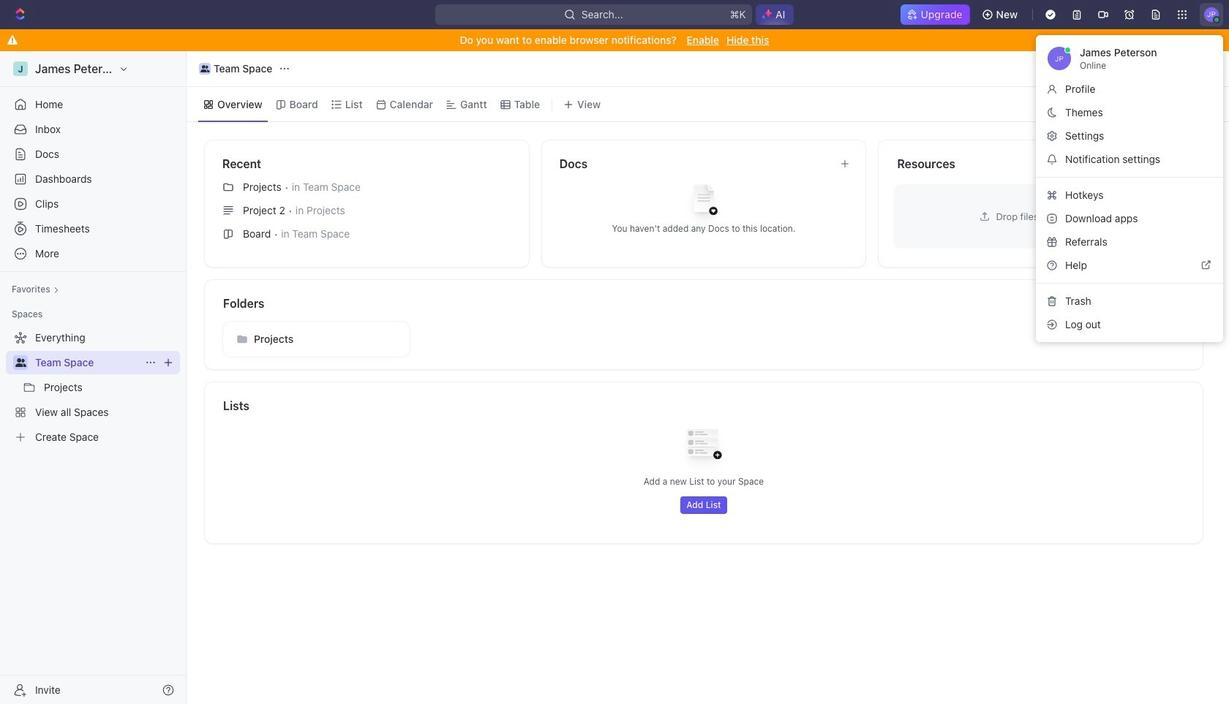 Task type: locate. For each thing, give the bounding box(es) containing it.
tree inside sidebar navigation
[[6, 326, 180, 449]]

0 horizontal spatial user group image
[[15, 359, 26, 367]]

1 vertical spatial user group image
[[15, 359, 26, 367]]

1 horizontal spatial user group image
[[200, 65, 209, 72]]

tree
[[6, 326, 180, 449]]

user group image
[[200, 65, 209, 72], [15, 359, 26, 367]]

0 vertical spatial user group image
[[200, 65, 209, 72]]

user group image inside sidebar navigation
[[15, 359, 26, 367]]



Task type: describe. For each thing, give the bounding box(es) containing it.
sidebar navigation
[[0, 51, 187, 705]]

no most used docs image
[[675, 173, 733, 232]]

no lists icon. image
[[675, 418, 733, 476]]



Task type: vqa. For each thing, say whether or not it's contained in the screenshot.
tree within Sidebar navigation
yes



